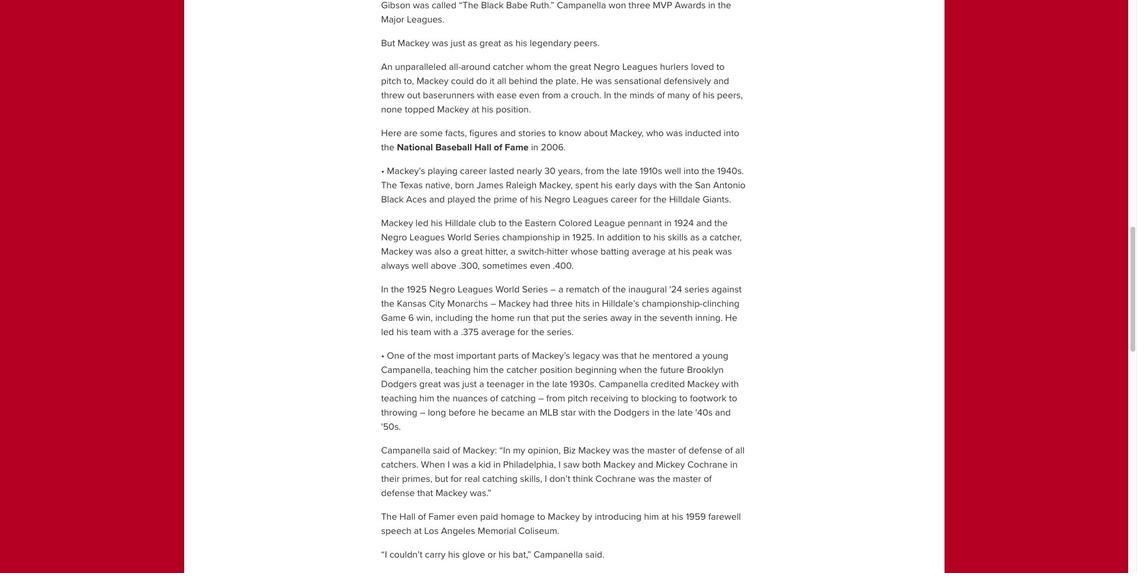 Task type: locate. For each thing, give the bounding box(es) containing it.
negro up eastern
[[544, 194, 571, 206]]

hilldale down san
[[669, 194, 700, 206]]

the hall of famer even paid homage to mackey by introducing him at his 1959 farewell speech at los angeles memorial coliseum.
[[381, 511, 741, 537]]

defense
[[689, 445, 722, 457], [381, 488, 415, 499]]

1 horizontal spatial hilldale
[[669, 194, 700, 206]]

hitter
[[547, 246, 568, 258]]

great up plate.
[[570, 61, 591, 73]]

that
[[533, 312, 549, 324], [621, 350, 637, 362], [417, 488, 433, 499]]

championship-
[[642, 298, 703, 310]]

well inside mackey led his hilldale club to the eastern colored league pennant in 1924 and the negro leagues world series championship in 1925. in addition to his skills as a catcher, mackey was also a great hitter, a switch-hitter whose batting average at his peak was always well above .300, sometimes even .400.
[[412, 260, 428, 272]]

1 horizontal spatial for
[[518, 327, 529, 338]]

national
[[397, 142, 433, 154]]

that down had
[[533, 312, 549, 324]]

leagues up sensational
[[622, 61, 658, 73]]

• inside the • one of the most important parts of mackey's legacy was that he mentored a young campanella, teaching him the catcher position beginning when the future brooklyn dodgers great was just a teenager in the late 1930s. campanella credited mackey with teaching him the nuances of catching – from pitch receiving to blocking to footwork to throwing – long before he became an mlb star with the dodgers in the late '40s and '50s.
[[381, 350, 385, 362]]

just up all-
[[451, 37, 465, 49]]

aces
[[406, 194, 427, 206]]

carry
[[425, 549, 446, 561]]

cochrane down both
[[596, 473, 636, 485]]

0 horizontal spatial led
[[381, 327, 394, 338]]

bat,"
[[513, 549, 531, 561]]

in down league
[[597, 232, 605, 244]]

as inside mackey led his hilldale club to the eastern colored league pennant in 1924 and the negro leagues world series championship in 1925. in addition to his skills as a catcher, mackey was also a great hitter, a switch-hitter whose batting average at his peak was always well above .300, sometimes even .400.
[[690, 232, 700, 244]]

cochrane right mickey
[[687, 459, 728, 471]]

0 horizontal spatial hall
[[400, 511, 416, 523]]

career up born
[[460, 165, 487, 177]]

even down switch-
[[530, 260, 550, 272]]

0 vertical spatial that
[[533, 312, 549, 324]]

three
[[629, 0, 650, 11], [551, 298, 573, 310]]

mackey up run
[[499, 298, 531, 310]]

ruth."
[[530, 0, 554, 11]]

1 horizontal spatial cochrane
[[687, 459, 728, 471]]

0 vertical spatial him
[[473, 364, 488, 376]]

from
[[542, 90, 561, 101], [585, 165, 604, 177], [546, 393, 565, 405]]

1 vertical spatial for
[[518, 327, 529, 338]]

that up when
[[621, 350, 637, 362]]

negro inside mackey led his hilldale club to the eastern colored league pennant in 1924 and the negro leagues world series championship in 1925. in addition to his skills as a catcher, mackey was also a great hitter, a switch-hitter whose batting average at his peak was always well above .300, sometimes even .400.
[[381, 232, 407, 244]]

for inside in the 1925 negro leagues world series – a rematch of the inaugural '24 series against the kansas city monarchs – mackey had three hits in hilldale's championship-clinching game 6 win, including the home run that put the series away in the seventh inning. he led his team with a .375 average for the series.
[[518, 327, 529, 338]]

0 vertical spatial mackey's
[[387, 165, 425, 177]]

0 vertical spatial led
[[416, 218, 428, 229]]

club
[[479, 218, 496, 229]]

also
[[434, 246, 451, 258]]

master down mickey
[[673, 473, 701, 485]]

dodgers down receiving
[[614, 407, 650, 419]]

mackey inside the • one of the most important parts of mackey's legacy was that he mentored a young campanella, teaching him the catcher position beginning when the future brooklyn dodgers great was just a teenager in the late 1930s. campanella credited mackey with teaching him the nuances of catching – from pitch receiving to blocking to footwork to throwing – long before he became an mlb star with the dodgers in the late '40s and '50s.
[[687, 379, 719, 390]]

1 horizontal spatial average
[[632, 246, 666, 258]]

major
[[381, 14, 404, 26]]

led down game
[[381, 327, 394, 338]]

1 vertical spatial cochrane
[[596, 473, 636, 485]]

1 vertical spatial series
[[583, 312, 608, 324]]

was up beginning
[[602, 350, 619, 362]]

1 horizontal spatial series
[[685, 284, 709, 296]]

mackey led his hilldale club to the eastern colored league pennant in 1924 and the negro leagues world series championship in 1925. in addition to his skills as a catcher, mackey was also a great hitter, a switch-hitter whose batting average at his peak was always well above .300, sometimes even .400.
[[381, 218, 742, 272]]

mackey inside the hall of famer even paid homage to mackey by introducing him at his 1959 farewell speech at los angeles memorial coliseum.
[[548, 511, 580, 523]]

1 horizontal spatial he
[[639, 350, 650, 362]]

him down the important
[[473, 364, 488, 376]]

was inside an unparalleled all-around catcher whom the great negro leagues hurlers loved to pitch to, mackey could do it all behind the plate. he was sensational defensively and threw out baserunners with ease even from a crouch. in the minds of many of his peers, none topped mackey at his position.
[[596, 75, 612, 87]]

the
[[718, 0, 731, 11], [554, 61, 567, 73], [540, 75, 553, 87], [614, 90, 627, 101], [381, 142, 394, 154], [607, 165, 620, 177], [702, 165, 715, 177], [679, 180, 693, 191], [478, 194, 491, 206], [653, 194, 667, 206], [509, 218, 523, 229], [714, 218, 728, 229], [391, 284, 404, 296], [613, 284, 626, 296], [381, 298, 394, 310], [475, 312, 489, 324], [567, 312, 581, 324], [644, 312, 657, 324], [531, 327, 545, 338], [418, 350, 431, 362], [491, 364, 504, 376], [644, 364, 658, 376], [536, 379, 550, 390], [437, 393, 450, 405], [598, 407, 611, 419], [662, 407, 675, 419], [632, 445, 645, 457], [657, 473, 671, 485]]

all inside campanella said of mackey: "in my opinion, biz mackey was the master of defense of all catchers. when i was a kid in philadelphia, i saw both mackey and mickey cochrane in their primes, but for real catching skills, i don't think cochrane was the master of defense that mackey was."
[[735, 445, 745, 457]]

0 horizontal spatial series
[[474, 232, 500, 244]]

0 horizontal spatial black
[[381, 194, 404, 206]]

1 horizontal spatial three
[[629, 0, 650, 11]]

or
[[488, 549, 496, 561]]

pennant
[[628, 218, 662, 229]]

many
[[667, 90, 690, 101]]

to up coliseum.
[[537, 511, 545, 523]]

black inside gibson was called "the black babe ruth." campanella won three mvp awards in the major leagues.
[[481, 0, 504, 11]]

could
[[451, 75, 474, 87]]

led inside mackey led his hilldale club to the eastern colored league pennant in 1924 and the negro leagues world series championship in 1925. in addition to his skills as a catcher, mackey was also a great hitter, a switch-hitter whose batting average at his peak was always well above .300, sometimes even .400.
[[416, 218, 428, 229]]

catcher inside an unparalleled all-around catcher whom the great negro leagues hurlers loved to pitch to, mackey could do it all behind the plate. he was sensational defensively and threw out baserunners with ease even from a crouch. in the minds of many of his peers, none topped mackey at his position.
[[493, 61, 524, 73]]

campanella left won
[[557, 0, 606, 11]]

a up nuances
[[479, 379, 484, 390]]

as up "around"
[[468, 37, 477, 49]]

mackey, down 30 in the top left of the page
[[539, 180, 573, 191]]

was inside gibson was called "the black babe ruth." campanella won three mvp awards in the major leagues.
[[413, 0, 429, 11]]

negro inside an unparalleled all-around catcher whom the great negro leagues hurlers loved to pitch to, mackey could do it all behind the plate. he was sensational defensively and threw out baserunners with ease even from a crouch. in the minds of many of his peers, none topped mackey at his position.
[[594, 61, 620, 73]]

2 vertical spatial in
[[381, 284, 389, 296]]

1 horizontal spatial defense
[[689, 445, 722, 457]]

1 vertical spatial mackey's
[[532, 350, 570, 362]]

1 vertical spatial in
[[597, 232, 605, 244]]

.400.
[[553, 260, 574, 272]]

position.
[[496, 104, 531, 116]]

was up crouch.
[[596, 75, 612, 87]]

1 vertical spatial world
[[496, 284, 520, 296]]

well left above
[[412, 260, 428, 272]]

0 horizontal spatial into
[[684, 165, 699, 177]]

career down early
[[611, 194, 637, 206]]

1 horizontal spatial late
[[622, 165, 638, 177]]

mackey up always
[[381, 246, 413, 258]]

babe
[[506, 0, 528, 11]]

in right awards
[[708, 0, 716, 11]]

in up hitter
[[563, 232, 570, 244]]

campanella inside campanella said of mackey: "in my opinion, biz mackey was the master of defense of all catchers. when i was a kid in philadelphia, i saw both mackey and mickey cochrane in their primes, but for real catching skills, i don't think cochrane was the master of defense that mackey was."
[[381, 445, 430, 457]]

that inside in the 1925 negro leagues world series – a rematch of the inaugural '24 series against the kansas city monarchs – mackey had three hits in hilldale's championship-clinching game 6 win, including the home run that put the series away in the seventh inning. he led his team with a .375 average for the series.
[[533, 312, 549, 324]]

james
[[477, 180, 504, 191]]

2 vertical spatial late
[[678, 407, 693, 419]]

but
[[435, 473, 448, 485]]

leagues inside an unparalleled all-around catcher whom the great negro leagues hurlers loved to pitch to, mackey could do it all behind the plate. he was sensational defensively and threw out baserunners with ease even from a crouch. in the minds of many of his peers, none topped mackey at his position.
[[622, 61, 658, 73]]

dodgers down campanella,
[[381, 379, 417, 390]]

0 vertical spatial hilldale
[[669, 194, 700, 206]]

leagues up monarchs
[[458, 284, 493, 296]]

i
[[448, 459, 450, 471], [559, 459, 561, 471], [545, 473, 547, 485]]

his left early
[[601, 180, 613, 191]]

0 vertical spatial well
[[665, 165, 681, 177]]

i left saw
[[559, 459, 561, 471]]

series inside mackey led his hilldale club to the eastern colored league pennant in 1924 and the negro leagues world series championship in 1925. in addition to his skills as a catcher, mackey was also a great hitter, a switch-hitter whose batting average at his peak was always well above .300, sometimes even .400.
[[474, 232, 500, 244]]

his right carry
[[448, 549, 460, 561]]

star
[[561, 407, 576, 419]]

for down "days"
[[640, 194, 651, 206]]

mackey, inside • mackey's playing career lasted nearly 30 years, from the late 1910s well into the 1940s. the texas native, born james raleigh mackey, spent his early days with the san antonio black aces and played the prime of his negro leagues career for the hilldale giants.
[[539, 180, 573, 191]]

loved
[[691, 61, 714, 73]]

for inside campanella said of mackey: "in my opinion, biz mackey was the master of defense of all catchers. when i was a kid in philadelphia, i saw both mackey and mickey cochrane in their primes, but for real catching skills, i don't think cochrane was the master of defense that mackey was."
[[451, 473, 462, 485]]

teaching down most
[[435, 364, 471, 376]]

hall inside the hall of famer even paid homage to mackey by introducing him at his 1959 farewell speech at los angeles memorial coliseum.
[[400, 511, 416, 523]]

in down always
[[381, 284, 389, 296]]

three up put
[[551, 298, 573, 310]]

with down including
[[434, 327, 451, 338]]

0 vertical spatial late
[[622, 165, 638, 177]]

1 horizontal spatial as
[[504, 37, 513, 49]]

1 horizontal spatial led
[[416, 218, 428, 229]]

catchers.
[[381, 459, 419, 471]]

with down do
[[477, 90, 494, 101]]

"the
[[459, 0, 479, 11]]

1 horizontal spatial world
[[496, 284, 520, 296]]

as up peak
[[690, 232, 700, 244]]

and left mickey
[[638, 459, 653, 471]]

0 horizontal spatial that
[[417, 488, 433, 499]]

catching inside the • one of the most important parts of mackey's legacy was that he mentored a young campanella, teaching him the catcher position beginning when the future brooklyn dodgers great was just a teenager in the late 1930s. campanella credited mackey with teaching him the nuances of catching – from pitch receiving to blocking to footwork to throwing – long before he became an mlb star with the dodgers in the late '40s and '50s.
[[501, 393, 536, 405]]

catcher up behind
[[493, 61, 524, 73]]

1 vertical spatial hilldale
[[445, 218, 476, 229]]

him inside the hall of famer even paid homage to mackey by introducing him at his 1959 farewell speech at los angeles memorial coliseum.
[[644, 511, 659, 523]]

0 horizontal spatial he
[[478, 407, 489, 419]]

a up brooklyn
[[695, 350, 700, 362]]

world inside in the 1925 negro leagues world series – a rematch of the inaugural '24 series against the kansas city monarchs – mackey had three hits in hilldale's championship-clinching game 6 win, including the home run that put the series away in the seventh inning. he led his team with a .375 average for the series.
[[496, 284, 520, 296]]

0 vertical spatial catching
[[501, 393, 536, 405]]

nuances
[[453, 393, 488, 405]]

1 horizontal spatial black
[[481, 0, 504, 11]]

series right '24
[[685, 284, 709, 296]]

said.
[[585, 549, 605, 561]]

he inside an unparalleled all-around catcher whom the great negro leagues hurlers loved to pitch to, mackey could do it all behind the plate. he was sensational defensively and threw out baserunners with ease even from a crouch. in the minds of many of his peers, none topped mackey at his position.
[[581, 75, 593, 87]]

1 vertical spatial all
[[735, 445, 745, 457]]

including
[[435, 312, 473, 324]]

0 horizontal spatial cochrane
[[596, 473, 636, 485]]

1 horizontal spatial that
[[533, 312, 549, 324]]

even up "angeles"
[[457, 511, 478, 523]]

the inside • mackey's playing career lasted nearly 30 years, from the late 1910s well into the 1940s. the texas native, born james raleigh mackey, spent his early days with the san antonio black aces and played the prime of his negro leagues career for the hilldale giants.
[[381, 180, 397, 191]]

world
[[447, 232, 471, 244], [496, 284, 520, 296]]

his left peers, on the top of the page
[[703, 90, 715, 101]]

.300,
[[459, 260, 480, 272]]

was up the 'leagues.'
[[413, 0, 429, 11]]

average
[[632, 246, 666, 258], [481, 327, 515, 338]]

catching up became
[[501, 393, 536, 405]]

i left don't
[[545, 473, 547, 485]]

for down run
[[518, 327, 529, 338]]

out
[[407, 90, 420, 101]]

0 vertical spatial career
[[460, 165, 487, 177]]

here are some facts, figures and stories to know about mackey, who was inducted into the
[[381, 127, 739, 154]]

0 vertical spatial catcher
[[493, 61, 524, 73]]

average inside in the 1925 negro leagues world series – a rematch of the inaugural '24 series against the kansas city monarchs – mackey had three hits in hilldale's championship-clinching game 6 win, including the home run that put the series away in the seventh inning. he led his team with a .375 average for the series.
[[481, 327, 515, 338]]

mackey,
[[610, 127, 644, 139], [539, 180, 573, 191]]

to inside here are some facts, figures and stories to know about mackey, who was inducted into the
[[548, 127, 557, 139]]

he down clinching at right
[[725, 312, 737, 324]]

catching inside campanella said of mackey: "in my opinion, biz mackey was the master of defense of all catchers. when i was a kid in philadelphia, i saw both mackey and mickey cochrane in their primes, but for real catching skills, i don't think cochrane was the master of defense that mackey was."
[[482, 473, 518, 485]]

2 horizontal spatial as
[[690, 232, 700, 244]]

campanella down when
[[599, 379, 648, 390]]

home
[[491, 312, 515, 324]]

hilldale down the played
[[445, 218, 476, 229]]

0 horizontal spatial for
[[451, 473, 462, 485]]

giants.
[[703, 194, 731, 206]]

1 vertical spatial hall
[[400, 511, 416, 523]]

inning.
[[695, 312, 723, 324]]

days
[[638, 180, 657, 191]]

1 vertical spatial well
[[412, 260, 428, 272]]

at inside an unparalleled all-around catcher whom the great negro leagues hurlers loved to pitch to, mackey could do it all behind the plate. he was sensational defensively and threw out baserunners with ease even from a crouch. in the minds of many of his peers, none topped mackey at his position.
[[471, 104, 479, 116]]

0 horizontal spatial well
[[412, 260, 428, 272]]

just up nuances
[[462, 379, 477, 390]]

mackey's inside the • one of the most important parts of mackey's legacy was that he mentored a young campanella, teaching him the catcher position beginning when the future brooklyn dodgers great was just a teenager in the late 1930s. campanella credited mackey with teaching him the nuances of catching – from pitch receiving to blocking to footwork to throwing – long before he became an mlb star with the dodgers in the late '40s and '50s.
[[532, 350, 570, 362]]

footwork
[[690, 393, 727, 405]]

2 the from the top
[[381, 511, 397, 523]]

1 vertical spatial dodgers
[[614, 407, 650, 419]]

to right footwork
[[729, 393, 737, 405]]

negro
[[594, 61, 620, 73], [544, 194, 571, 206], [381, 232, 407, 244], [429, 284, 455, 296]]

mackey's up position
[[532, 350, 570, 362]]

a inside an unparalleled all-around catcher whom the great negro leagues hurlers loved to pitch to, mackey could do it all behind the plate. he was sensational defensively and threw out baserunners with ease even from a crouch. in the minds of many of his peers, none topped mackey at his position.
[[563, 90, 568, 101]]

1 vertical spatial led
[[381, 327, 394, 338]]

• down the here
[[381, 165, 385, 177]]

mackey:
[[463, 445, 497, 457]]

0 vertical spatial the
[[381, 180, 397, 191]]

1 vertical spatial that
[[621, 350, 637, 362]]

series down "hits"
[[583, 312, 608, 324]]

sensational
[[614, 75, 661, 87]]

peers,
[[717, 90, 743, 101]]

0 vertical spatial average
[[632, 246, 666, 258]]

0 vertical spatial world
[[447, 232, 471, 244]]

– up home
[[490, 298, 496, 310]]

negro up city
[[429, 284, 455, 296]]

leagues inside mackey led his hilldale club to the eastern colored league pennant in 1924 and the negro leagues world series championship in 1925. in addition to his skills as a catcher, mackey was also a great hitter, a switch-hitter whose batting average at his peak was always well above .300, sometimes even .400.
[[410, 232, 445, 244]]

even
[[519, 90, 540, 101], [530, 260, 550, 272], [457, 511, 478, 523]]

angeles
[[441, 526, 475, 537]]

black right "the
[[481, 0, 504, 11]]

1 vertical spatial black
[[381, 194, 404, 206]]

mickey
[[656, 459, 685, 471]]

0 vertical spatial he
[[581, 75, 593, 87]]

him right introducing
[[644, 511, 659, 523]]

at down skills
[[668, 246, 676, 258]]

1 vertical spatial late
[[552, 379, 568, 390]]

and inside • mackey's playing career lasted nearly 30 years, from the late 1910s well into the 1940s. the texas native, born james raleigh mackey, spent his early days with the san antonio black aces and played the prime of his negro leagues career for the hilldale giants.
[[429, 194, 445, 206]]

0 horizontal spatial hilldale
[[445, 218, 476, 229]]

leagues inside in the 1925 negro leagues world series – a rematch of the inaugural '24 series against the kansas city monarchs – mackey had three hits in hilldale's championship-clinching game 6 win, including the home run that put the series away in the seventh inning. he led his team with a .375 average for the series.
[[458, 284, 493, 296]]

became
[[491, 407, 525, 419]]

his inside in the 1925 negro leagues world series – a rematch of the inaugural '24 series against the kansas city monarchs – mackey had three hits in hilldale's championship-clinching game 6 win, including the home run that put the series away in the seventh inning. he led his team with a .375 average for the series.
[[396, 327, 408, 338]]

2 horizontal spatial him
[[644, 511, 659, 523]]

introducing
[[595, 511, 642, 523]]

lasted
[[489, 165, 514, 177]]

even inside an unparalleled all-around catcher whom the great negro leagues hurlers loved to pitch to, mackey could do it all behind the plate. he was sensational defensively and threw out baserunners with ease even from a crouch. in the minds of many of his peers, none topped mackey at his position.
[[519, 90, 540, 101]]

behind
[[509, 75, 538, 87]]

led
[[416, 218, 428, 229], [381, 327, 394, 338]]

well inside • mackey's playing career lasted nearly 30 years, from the late 1910s well into the 1940s. the texas native, born james raleigh mackey, spent his early days with the san antonio black aces and played the prime of his negro leagues career for the hilldale giants.
[[665, 165, 681, 177]]

kansas
[[397, 298, 426, 310]]

hilldale
[[669, 194, 700, 206], [445, 218, 476, 229]]

black inside • mackey's playing career lasted nearly 30 years, from the late 1910s well into the 1940s. the texas native, born james raleigh mackey, spent his early days with the san antonio black aces and played the prime of his negro leagues career for the hilldale giants.
[[381, 194, 404, 206]]

1 • from the top
[[381, 165, 385, 177]]

won
[[609, 0, 626, 11]]

raleigh
[[506, 180, 537, 191]]

1 horizontal spatial pitch
[[568, 393, 588, 405]]

catcher inside the • one of the most important parts of mackey's legacy was that he mentored a young campanella, teaching him the catcher position beginning when the future brooklyn dodgers great was just a teenager in the late 1930s. campanella credited mackey with teaching him the nuances of catching – from pitch receiving to blocking to footwork to throwing – long before he became an mlb star with the dodgers in the late '40s and '50s.
[[507, 364, 537, 376]]

great inside the • one of the most important parts of mackey's legacy was that he mentored a young campanella, teaching him the catcher position beginning when the future brooklyn dodgers great was just a teenager in the late 1930s. campanella credited mackey with teaching him the nuances of catching – from pitch receiving to blocking to footwork to throwing – long before he became an mlb star with the dodgers in the late '40s and '50s.
[[419, 379, 441, 390]]

texas
[[400, 180, 423, 191]]

1 vertical spatial career
[[611, 194, 637, 206]]

2 horizontal spatial for
[[640, 194, 651, 206]]

1 the from the top
[[381, 180, 397, 191]]

0 vertical spatial three
[[629, 0, 650, 11]]

into up san
[[684, 165, 699, 177]]

his left 1959
[[672, 511, 683, 523]]

hall
[[475, 142, 491, 154], [400, 511, 416, 523]]

was up nuances
[[443, 379, 460, 390]]

who
[[646, 127, 664, 139]]

late
[[622, 165, 638, 177], [552, 379, 568, 390], [678, 407, 693, 419]]

late inside • mackey's playing career lasted nearly 30 years, from the late 1910s well into the 1940s. the texas native, born james raleigh mackey, spent his early days with the san antonio black aces and played the prime of his negro leagues career for the hilldale giants.
[[622, 165, 638, 177]]

negro up always
[[381, 232, 407, 244]]

whose
[[571, 246, 598, 258]]

well right 1910s
[[665, 165, 681, 177]]

0 horizontal spatial mackey's
[[387, 165, 425, 177]]

his inside the hall of famer even paid homage to mackey by introducing him at his 1959 farewell speech at los angeles memorial coliseum.
[[672, 511, 683, 523]]

0 horizontal spatial career
[[460, 165, 487, 177]]

and right the 1924 in the top right of the page
[[696, 218, 712, 229]]

0 horizontal spatial late
[[552, 379, 568, 390]]

fame
[[505, 142, 529, 154]]

pitch inside the • one of the most important parts of mackey's legacy was that he mentored a young campanella, teaching him the catcher position beginning when the future brooklyn dodgers great was just a teenager in the late 1930s. campanella credited mackey with teaching him the nuances of catching – from pitch receiving to blocking to footwork to throwing – long before he became an mlb star with the dodgers in the late '40s and '50s.
[[568, 393, 588, 405]]

leagues up also
[[410, 232, 445, 244]]

2006.
[[541, 142, 566, 154]]

mackey left by
[[548, 511, 580, 523]]

2 • from the top
[[381, 350, 385, 362]]

game
[[381, 312, 406, 324]]

he up crouch.
[[581, 75, 593, 87]]

national baseball hall of fame link
[[397, 142, 529, 154]]

nearly
[[517, 165, 542, 177]]

his down game
[[396, 327, 408, 338]]

the left texas
[[381, 180, 397, 191]]

0 horizontal spatial defense
[[381, 488, 415, 499]]

1 vertical spatial pitch
[[568, 393, 588, 405]]

of right said in the left of the page
[[452, 445, 460, 457]]

defense down their
[[381, 488, 415, 499]]

led inside in the 1925 negro leagues world series – a rematch of the inaugural '24 series against the kansas city monarchs – mackey had three hits in hilldale's championship-clinching game 6 win, including the home run that put the series away in the seventh inning. he led his team with a .375 average for the series.
[[381, 327, 394, 338]]

1 horizontal spatial mackey's
[[532, 350, 570, 362]]

1 horizontal spatial all
[[735, 445, 745, 457]]

all
[[497, 75, 506, 87], [735, 445, 745, 457]]

paid
[[480, 511, 498, 523]]

of up campanella,
[[407, 350, 415, 362]]

1 horizontal spatial teaching
[[435, 364, 471, 376]]

0 horizontal spatial world
[[447, 232, 471, 244]]

0 horizontal spatial three
[[551, 298, 573, 310]]

series
[[685, 284, 709, 296], [583, 312, 608, 324]]

three inside gibson was called "the black babe ruth." campanella won three mvp awards in the major leagues.
[[629, 0, 650, 11]]

• for • one of the most important parts of mackey's legacy was that he mentored a young campanella, teaching him the catcher position beginning when the future brooklyn dodgers great was just a teenager in the late 1930s. campanella credited mackey with teaching him the nuances of catching – from pitch receiving to blocking to footwork to throwing – long before he became an mlb star with the dodgers in the late '40s and '50s.
[[381, 350, 385, 362]]

0 vertical spatial in
[[604, 90, 611, 101]]

and up fame
[[500, 127, 516, 139]]

team
[[411, 327, 431, 338]]

1 vertical spatial just
[[462, 379, 477, 390]]

he
[[581, 75, 593, 87], [725, 312, 737, 324]]

great inside an unparalleled all-around catcher whom the great negro leagues hurlers loved to pitch to, mackey could do it all behind the plate. he was sensational defensively and threw out baserunners with ease even from a crouch. in the minds of many of his peers, none topped mackey at his position.
[[570, 61, 591, 73]]

championship
[[502, 232, 560, 244]]

0 horizontal spatial he
[[581, 75, 593, 87]]

1 vertical spatial into
[[684, 165, 699, 177]]

and right '40s
[[715, 407, 731, 419]]

the inside here are some facts, figures and stories to know about mackey, who was inducted into the
[[381, 142, 394, 154]]

the
[[381, 180, 397, 191], [381, 511, 397, 523]]

coliseum.
[[519, 526, 559, 537]]

1 horizontal spatial he
[[725, 312, 737, 324]]

2 horizontal spatial that
[[621, 350, 637, 362]]

0 vertical spatial hall
[[475, 142, 491, 154]]

hilldale inside • mackey's playing career lasted nearly 30 years, from the late 1910s well into the 1940s. the texas native, born james raleigh mackey, spent his early days with the san antonio black aces and played the prime of his negro leagues career for the hilldale giants.
[[669, 194, 700, 206]]

1 horizontal spatial well
[[665, 165, 681, 177]]

0 vertical spatial from
[[542, 90, 561, 101]]

that inside the • one of the most important parts of mackey's legacy was that he mentored a young campanella, teaching him the catcher position beginning when the future brooklyn dodgers great was just a teenager in the late 1930s. campanella credited mackey with teaching him the nuances of catching – from pitch receiving to blocking to footwork to throwing – long before he became an mlb star with the dodgers in the late '40s and '50s.
[[621, 350, 637, 362]]

1 horizontal spatial into
[[724, 127, 739, 139]]

at inside mackey led his hilldale club to the eastern colored league pennant in 1924 and the negro leagues world series championship in 1925. in addition to his skills as a catcher, mackey was also a great hitter, a switch-hitter whose batting average at his peak was always well above .300, sometimes even .400.
[[668, 246, 676, 258]]

from up mlb
[[546, 393, 565, 405]]

1 vertical spatial he
[[725, 312, 737, 324]]

0 horizontal spatial teaching
[[381, 393, 417, 405]]

his right the or
[[499, 549, 510, 561]]

colored
[[559, 218, 592, 229]]

0 horizontal spatial all
[[497, 75, 506, 87]]

mackey, left who
[[610, 127, 644, 139]]

0 vertical spatial all
[[497, 75, 506, 87]]

his
[[516, 37, 527, 49], [703, 90, 715, 101], [482, 104, 493, 116], [601, 180, 613, 191], [530, 194, 542, 206], [431, 218, 443, 229], [654, 232, 665, 244], [678, 246, 690, 258], [396, 327, 408, 338], [672, 511, 683, 523], [448, 549, 460, 561], [499, 549, 510, 561]]

• inside • mackey's playing career lasted nearly 30 years, from the late 1910s well into the 1940s. the texas native, born james raleigh mackey, spent his early days with the san antonio black aces and played the prime of his negro leagues career for the hilldale giants.
[[381, 165, 385, 177]]

in down blocking
[[652, 407, 659, 419]]

early
[[615, 180, 635, 191]]

black down texas
[[381, 194, 404, 206]]

position
[[540, 364, 573, 376]]



Task type: describe. For each thing, give the bounding box(es) containing it.
all-
[[449, 61, 461, 73]]

of inside • mackey's playing career lasted nearly 30 years, from the late 1910s well into the 1940s. the texas native, born james raleigh mackey, spent his early days with the san antonio black aces and played the prime of his negro leagues career for the hilldale giants.
[[520, 194, 528, 206]]

a left '.375'
[[453, 327, 458, 338]]

his up figures
[[482, 104, 493, 116]]

the inside the hall of famer even paid homage to mackey by introducing him at his 1959 farewell speech at los angeles memorial coliseum.
[[381, 511, 397, 523]]

of left fame
[[494, 142, 502, 154]]

from inside an unparalleled all-around catcher whom the great negro leagues hurlers loved to pitch to, mackey could do it all behind the plate. he was sensational defensively and threw out baserunners with ease even from a crouch. in the minds of many of his peers, none topped mackey at his position.
[[542, 90, 561, 101]]

with up footwork
[[722, 379, 739, 390]]

mackey down unparalleled
[[417, 75, 449, 87]]

was down the 'leagues.'
[[432, 37, 448, 49]]

said
[[433, 445, 450, 457]]

defensively
[[664, 75, 711, 87]]

baseball
[[435, 142, 472, 154]]

mackey's inside • mackey's playing career lasted nearly 30 years, from the late 1910s well into the 1940s. the texas native, born james raleigh mackey, spent his early days with the san antonio black aces and played the prime of his negro leagues career for the hilldale giants.
[[387, 165, 425, 177]]

all inside an unparalleled all-around catcher whom the great negro leagues hurlers loved to pitch to, mackey could do it all behind the plate. he was sensational defensively and threw out baserunners with ease even from a crouch. in the minds of many of his peers, none topped mackey at his position.
[[497, 75, 506, 87]]

was up real
[[452, 459, 469, 471]]

mackey up unparalleled
[[398, 37, 430, 49]]

about
[[584, 127, 608, 139]]

real
[[464, 473, 480, 485]]

when
[[421, 459, 445, 471]]

was inside here are some facts, figures and stories to know about mackey, who was inducted into the
[[666, 127, 683, 139]]

leagues.
[[407, 14, 444, 26]]

three inside in the 1925 negro leagues world series – a rematch of the inaugural '24 series against the kansas city monarchs – mackey had three hits in hilldale's championship-clinching game 6 win, including the home run that put the series away in the seventh inning. he led his team with a .375 average for the series.
[[551, 298, 573, 310]]

in inside in the 1925 negro leagues world series – a rematch of the inaugural '24 series against the kansas city monarchs – mackey had three hits in hilldale's championship-clinching game 6 win, including the home run that put the series away in the seventh inning. he led his team with a .375 average for the series.
[[381, 284, 389, 296]]

1 vertical spatial master
[[673, 473, 701, 485]]

1910s
[[640, 165, 662, 177]]

above
[[431, 260, 457, 272]]

0 vertical spatial cochrane
[[687, 459, 728, 471]]

great inside mackey led his hilldale club to the eastern colored league pennant in 1924 and the negro leagues world series championship in 1925. in addition to his skills as a catcher, mackey was also a great hitter, a switch-hitter whose batting average at his peak was always well above .300, sometimes even .400.
[[461, 246, 483, 258]]

and inside mackey led his hilldale club to the eastern colored league pennant in 1924 and the negro leagues world series championship in 1925. in addition to his skills as a catcher, mackey was also a great hitter, a switch-hitter whose batting average at his peak was always well above .300, sometimes even .400.
[[696, 218, 712, 229]]

from inside • mackey's playing career lasted nearly 30 years, from the late 1910s well into the 1940s. the texas native, born james raleigh mackey, spent his early days with the san antonio black aces and played the prime of his negro leagues career for the hilldale giants.
[[585, 165, 604, 177]]

1930s.
[[570, 379, 596, 390]]

and inside campanella said of mackey: "in my opinion, biz mackey was the master of defense of all catchers. when i was a kid in philadelphia, i saw both mackey and mickey cochrane in their primes, but for real catching skills, i don't think cochrane was the master of defense that mackey was."
[[638, 459, 653, 471]]

his down skills
[[678, 246, 690, 258]]

negro inside • mackey's playing career lasted nearly 30 years, from the late 1910s well into the 1940s. the texas native, born james raleigh mackey, spent his early days with the san antonio black aces and played the prime of his negro leagues career for the hilldale giants.
[[544, 194, 571, 206]]

kid
[[479, 459, 491, 471]]

campanella said of mackey: "in my opinion, biz mackey was the master of defense of all catchers. when i was a kid in philadelphia, i saw both mackey and mickey cochrane in their primes, but for real catching skills, i don't think cochrane was the master of defense that mackey was."
[[381, 445, 745, 499]]

was left also
[[416, 246, 432, 258]]

campanella inside the • one of the most important parts of mackey's legacy was that he mentored a young campanella, teaching him the catcher position beginning when the future brooklyn dodgers great was just a teenager in the late 1930s. campanella credited mackey with teaching him the nuances of catching – from pitch receiving to blocking to footwork to throwing – long before he became an mlb star with the dodgers in the late '40s and '50s.
[[599, 379, 648, 390]]

was right biz
[[613, 445, 629, 457]]

0 horizontal spatial series
[[583, 312, 608, 324]]

pitch inside an unparalleled all-around catcher whom the great negro leagues hurlers loved to pitch to, mackey could do it all behind the plate. he was sensational defensively and threw out baserunners with ease even from a crouch. in the minds of many of his peers, none topped mackey at his position.
[[381, 75, 401, 87]]

even inside mackey led his hilldale club to the eastern colored league pennant in 1924 and the negro leagues world series championship in 1925. in addition to his skills as a catcher, mackey was also a great hitter, a switch-hitter whose batting average at his peak was always well above .300, sometimes even .400.
[[530, 260, 550, 272]]

"i
[[381, 549, 387, 561]]

with right star on the bottom of page
[[579, 407, 596, 419]]

topped
[[405, 104, 435, 116]]

beginning
[[575, 364, 617, 376]]

receiving
[[590, 393, 628, 405]]

played
[[447, 194, 475, 206]]

negro inside in the 1925 negro leagues world series – a rematch of the inaugural '24 series against the kansas city monarchs – mackey had three hits in hilldale's championship-clinching game 6 win, including the home run that put the series away in the seventh inning. he led his team with a .375 average for the series.
[[429, 284, 455, 296]]

he inside in the 1925 negro leagues world series – a rematch of the inaugural '24 series against the kansas city monarchs – mackey had three hits in hilldale's championship-clinching game 6 win, including the home run that put the series away in the seventh inning. he led his team with a .375 average for the series.
[[725, 312, 737, 324]]

mackey, inside here are some facts, figures and stories to know about mackey, who was inducted into the
[[610, 127, 644, 139]]

in inside an unparalleled all-around catcher whom the great negro leagues hurlers loved to pitch to, mackey could do it all behind the plate. he was sensational defensively and threw out baserunners with ease even from a crouch. in the minds of many of his peers, none topped mackey at his position.
[[604, 90, 611, 101]]

with inside an unparalleled all-around catcher whom the great negro leagues hurlers loved to pitch to, mackey could do it all behind the plate. he was sensational defensively and threw out baserunners with ease even from a crouch. in the minds of many of his peers, none topped mackey at his position.
[[477, 90, 494, 101]]

glove
[[462, 549, 485, 561]]

years,
[[558, 165, 583, 177]]

couldn't
[[390, 549, 423, 561]]

my
[[513, 445, 525, 457]]

a up peak
[[702, 232, 707, 244]]

in down stories
[[531, 142, 538, 154]]

– up mlb
[[538, 393, 544, 405]]

famer
[[429, 511, 455, 523]]

it
[[490, 75, 495, 87]]

of down teenager
[[490, 393, 498, 405]]

and inside here are some facts, figures and stories to know about mackey, who was inducted into the
[[500, 127, 516, 139]]

to,
[[404, 75, 414, 87]]

of down defensively
[[692, 90, 701, 101]]

of inside the hall of famer even paid homage to mackey by introducing him at his 1959 farewell speech at los angeles memorial coliseum.
[[418, 511, 426, 523]]

1 vertical spatial he
[[478, 407, 489, 419]]

called
[[432, 0, 456, 11]]

1 vertical spatial teaching
[[381, 393, 417, 405]]

to down pennant
[[643, 232, 651, 244]]

2 horizontal spatial i
[[559, 459, 561, 471]]

0 vertical spatial teaching
[[435, 364, 471, 376]]

at left 1959
[[662, 511, 669, 523]]

0 vertical spatial he
[[639, 350, 650, 362]]

his up also
[[431, 218, 443, 229]]

to down credited
[[679, 393, 688, 405]]

win,
[[416, 312, 433, 324]]

a inside campanella said of mackey: "in my opinion, biz mackey was the master of defense of all catchers. when i was a kid in philadelphia, i saw both mackey and mickey cochrane in their primes, but for real catching skills, i don't think cochrane was the master of defense that mackey was."
[[471, 459, 476, 471]]

playing
[[428, 165, 458, 177]]

a right also
[[454, 246, 459, 258]]

mackey inside in the 1925 negro leagues world series – a rematch of the inaugural '24 series against the kansas city monarchs – mackey had three hits in hilldale's championship-clinching game 6 win, including the home run that put the series away in the seventh inning. he led his team with a .375 average for the series.
[[499, 298, 531, 310]]

gibson
[[381, 0, 411, 11]]

don't
[[549, 473, 570, 485]]

of left 'many'
[[657, 90, 665, 101]]

was up introducing
[[638, 473, 655, 485]]

1924
[[674, 218, 694, 229]]

in inside mackey led his hilldale club to the eastern colored league pennant in 1924 and the negro leagues world series championship in 1925. in addition to his skills as a catcher, mackey was also a great hitter, a switch-hitter whose batting average at his peak was always well above .300, sometimes even .400.
[[597, 232, 605, 244]]

but
[[381, 37, 395, 49]]

think
[[573, 473, 593, 485]]

memorial
[[478, 526, 516, 537]]

"i couldn't carry his glove or his bat," campanella said.
[[381, 549, 605, 561]]

always
[[381, 260, 409, 272]]

in inside gibson was called "the black babe ruth." campanella won three mvp awards in the major leagues.
[[708, 0, 716, 11]]

• for • mackey's playing career lasted nearly 30 years, from the late 1910s well into the 1940s. the texas native, born james raleigh mackey, spent his early days with the san antonio black aces and played the prime of his negro leagues career for the hilldale giants.
[[381, 165, 385, 177]]

campanella down coliseum.
[[534, 549, 583, 561]]

series inside in the 1925 negro leagues world series – a rematch of the inaugural '24 series against the kansas city monarchs – mackey had three hits in hilldale's championship-clinching game 6 win, including the home run that put the series away in the seventh inning. he led his team with a .375 average for the series.
[[522, 284, 548, 296]]

30
[[545, 165, 556, 177]]

mackey up both
[[578, 445, 610, 457]]

to right club
[[499, 218, 507, 229]]

mvp
[[653, 0, 672, 11]]

rematch
[[566, 284, 600, 296]]

was down catcher,
[[716, 246, 732, 258]]

with inside in the 1925 negro leagues world series – a rematch of the inaugural '24 series against the kansas city monarchs – mackey had three hits in hilldale's championship-clinching game 6 win, including the home run that put the series away in the seventh inning. he led his team with a .375 average for the series.
[[434, 327, 451, 338]]

even inside the hall of famer even paid homage to mackey by introducing him at his 1959 farewell speech at los angeles memorial coliseum.
[[457, 511, 478, 523]]

put
[[551, 312, 565, 324]]

to inside the hall of famer even paid homage to mackey by introducing him at his 1959 farewell speech at los angeles memorial coliseum.
[[537, 511, 545, 523]]

0 horizontal spatial i
[[448, 459, 450, 471]]

addition
[[607, 232, 641, 244]]

in right kid
[[493, 459, 501, 471]]

one
[[387, 350, 405, 362]]

0 vertical spatial series
[[685, 284, 709, 296]]

catcher,
[[710, 232, 742, 244]]

world inside mackey led his hilldale club to the eastern colored league pennant in 1924 and the negro leagues world series championship in 1925. in addition to his skills as a catcher, mackey was also a great hitter, a switch-hitter whose batting average at his peak was always well above .300, sometimes even .400.
[[447, 232, 471, 244]]

against
[[712, 284, 742, 296]]

in up the farewell
[[730, 459, 738, 471]]

1 horizontal spatial career
[[611, 194, 637, 206]]

mackey down but
[[436, 488, 468, 499]]

the inside gibson was called "the black babe ruth." campanella won three mvp awards in the major leagues.
[[718, 0, 731, 11]]

.375
[[461, 327, 479, 338]]

and inside an unparalleled all-around catcher whom the great negro leagues hurlers loved to pitch to, mackey could do it all behind the plate. he was sensational defensively and threw out baserunners with ease even from a crouch. in the minds of many of his peers, none topped mackey at his position.
[[714, 75, 729, 87]]

hilldale's
[[602, 298, 639, 310]]

1 horizontal spatial dodgers
[[614, 407, 650, 419]]

prime
[[494, 194, 517, 206]]

an
[[381, 61, 393, 73]]

skills
[[668, 232, 688, 244]]

that inside campanella said of mackey: "in my opinion, biz mackey was the master of defense of all catchers. when i was a kid in philadelphia, i saw both mackey and mickey cochrane in their primes, but for real catching skills, i don't think cochrane was the master of defense that mackey was."
[[417, 488, 433, 499]]

into inside • mackey's playing career lasted nearly 30 years, from the late 1910s well into the 1940s. the texas native, born james raleigh mackey, spent his early days with the san antonio black aces and played the prime of his negro leagues career for the hilldale giants.
[[684, 165, 699, 177]]

in right "hits"
[[592, 298, 600, 310]]

philadelphia,
[[503, 459, 556, 471]]

of inside in the 1925 negro leagues world series – a rematch of the inaugural '24 series against the kansas city monarchs – mackey had three hits in hilldale's championship-clinching game 6 win, including the home run that put the series away in the seventh inning. he led his team with a .375 average for the series.
[[602, 284, 610, 296]]

threw
[[381, 90, 405, 101]]

both
[[582, 459, 601, 471]]

of down footwork
[[725, 445, 733, 457]]

legendary
[[530, 37, 571, 49]]

at left the los on the bottom left of page
[[414, 526, 422, 537]]

• one of the most important parts of mackey's legacy was that he mentored a young campanella, teaching him the catcher position beginning when the future brooklyn dodgers great was just a teenager in the late 1930s. campanella credited mackey with teaching him the nuances of catching – from pitch receiving to blocking to footwork to throwing – long before he became an mlb star with the dodgers in the late '40s and '50s.
[[381, 350, 739, 433]]

mentored
[[652, 350, 693, 362]]

national baseball hall of fame in 2006.
[[397, 142, 566, 154]]

1 horizontal spatial i
[[545, 473, 547, 485]]

to inside an unparalleled all-around catcher whom the great negro leagues hurlers loved to pitch to, mackey could do it all behind the plate. he was sensational defensively and threw out baserunners with ease even from a crouch. in the minds of many of his peers, none topped mackey at his position.
[[716, 61, 725, 73]]

peers.
[[574, 37, 600, 49]]

2 horizontal spatial late
[[678, 407, 693, 419]]

by
[[582, 511, 592, 523]]

great up "around"
[[480, 37, 501, 49]]

future
[[660, 364, 685, 376]]

into inside here are some facts, figures and stories to know about mackey, who was inducted into the
[[724, 127, 739, 139]]

campanella inside gibson was called "the black babe ruth." campanella won three mvp awards in the major leagues.
[[557, 0, 606, 11]]

long
[[428, 407, 446, 419]]

1925
[[407, 284, 427, 296]]

clinching
[[703, 298, 740, 310]]

from inside the • one of the most important parts of mackey's legacy was that he mentored a young campanella, teaching him the catcher position beginning when the future brooklyn dodgers great was just a teenager in the late 1930s. campanella credited mackey with teaching him the nuances of catching – from pitch receiving to blocking to footwork to throwing – long before he became an mlb star with the dodgers in the late '40s and '50s.
[[546, 393, 565, 405]]

with inside • mackey's playing career lasted nearly 30 years, from the late 1910s well into the 1940s. the texas native, born james raleigh mackey, spent his early days with the san antonio black aces and played the prime of his negro leagues career for the hilldale giants.
[[660, 180, 677, 191]]

primes,
[[402, 473, 432, 485]]

hitter,
[[485, 246, 508, 258]]

– left long
[[420, 407, 425, 419]]

skills,
[[520, 473, 542, 485]]

an
[[527, 407, 537, 419]]

a right hitter,
[[510, 246, 515, 258]]

• mackey's playing career lasted nearly 30 years, from the late 1910s well into the 1940s. the texas native, born james raleigh mackey, spent his early days with the san antonio black aces and played the prime of his negro leagues career for the hilldale giants.
[[381, 165, 746, 206]]

and inside the • one of the most important parts of mackey's legacy was that he mentored a young campanella, teaching him the catcher position beginning when the future brooklyn dodgers great was just a teenager in the late 1930s. campanella credited mackey with teaching him the nuances of catching – from pitch receiving to blocking to footwork to throwing – long before he became an mlb star with the dodgers in the late '40s and '50s.
[[715, 407, 731, 419]]

none
[[381, 104, 402, 116]]

in right away
[[634, 312, 642, 324]]

of up mickey
[[678, 445, 686, 457]]

0 horizontal spatial dodgers
[[381, 379, 417, 390]]

saw
[[563, 459, 580, 471]]

opinion,
[[528, 445, 561, 457]]

facts,
[[445, 127, 467, 139]]

in left the 1924 in the top right of the page
[[664, 218, 672, 229]]

– down .400.
[[550, 284, 556, 296]]

0 vertical spatial just
[[451, 37, 465, 49]]

when
[[619, 364, 642, 376]]

0 horizontal spatial as
[[468, 37, 477, 49]]

brooklyn
[[687, 364, 724, 376]]

hilldale inside mackey led his hilldale club to the eastern colored league pennant in 1924 and the negro leagues world series championship in 1925. in addition to his skills as a catcher, mackey was also a great hitter, a switch-hitter whose batting average at his peak was always well above .300, sometimes even .400.
[[445, 218, 476, 229]]

1 horizontal spatial hall
[[475, 142, 491, 154]]

his left the legendary
[[516, 37, 527, 49]]

'50s.
[[381, 421, 401, 433]]

average inside mackey led his hilldale club to the eastern colored league pennant in 1924 and the negro leagues world series championship in 1925. in addition to his skills as a catcher, mackey was also a great hitter, a switch-hitter whose batting average at his peak was always well above .300, sometimes even .400.
[[632, 246, 666, 258]]

1 horizontal spatial him
[[473, 364, 488, 376]]

his left skills
[[654, 232, 665, 244]]

gibson was called "the black babe ruth." campanella won three mvp awards in the major leagues.
[[381, 0, 731, 26]]

mackey down baserunners
[[437, 104, 469, 116]]

just inside the • one of the most important parts of mackey's legacy was that he mentored a young campanella, teaching him the catcher position beginning when the future brooklyn dodgers great was just a teenager in the late 1930s. campanella credited mackey with teaching him the nuances of catching – from pitch receiving to blocking to footwork to throwing – long before he became an mlb star with the dodgers in the late '40s and '50s.
[[462, 379, 477, 390]]

0 vertical spatial master
[[647, 445, 676, 457]]

1 vertical spatial him
[[419, 393, 434, 405]]

in right teenager
[[527, 379, 534, 390]]

some
[[420, 127, 443, 139]]

to left blocking
[[631, 393, 639, 405]]

blocking
[[642, 393, 677, 405]]

legacy
[[573, 350, 600, 362]]

of right parts
[[521, 350, 530, 362]]

his down raleigh
[[530, 194, 542, 206]]

series.
[[547, 327, 574, 338]]

mackey right both
[[603, 459, 635, 471]]

mackey down aces
[[381, 218, 413, 229]]

of up 1959
[[704, 473, 712, 485]]

for inside • mackey's playing career lasted nearly 30 years, from the late 1910s well into the 1940s. the texas native, born james raleigh mackey, spent his early days with the san antonio black aces and played the prime of his negro leagues career for the hilldale giants.
[[640, 194, 651, 206]]

hurlers
[[660, 61, 689, 73]]

leagues inside • mackey's playing career lasted nearly 30 years, from the late 1910s well into the 1940s. the texas native, born james raleigh mackey, spent his early days with the san antonio black aces and played the prime of his negro leagues career for the hilldale giants.
[[573, 194, 608, 206]]

a left rematch
[[558, 284, 563, 296]]



Task type: vqa. For each thing, say whether or not it's contained in the screenshot.
the rightmost Black
yes



